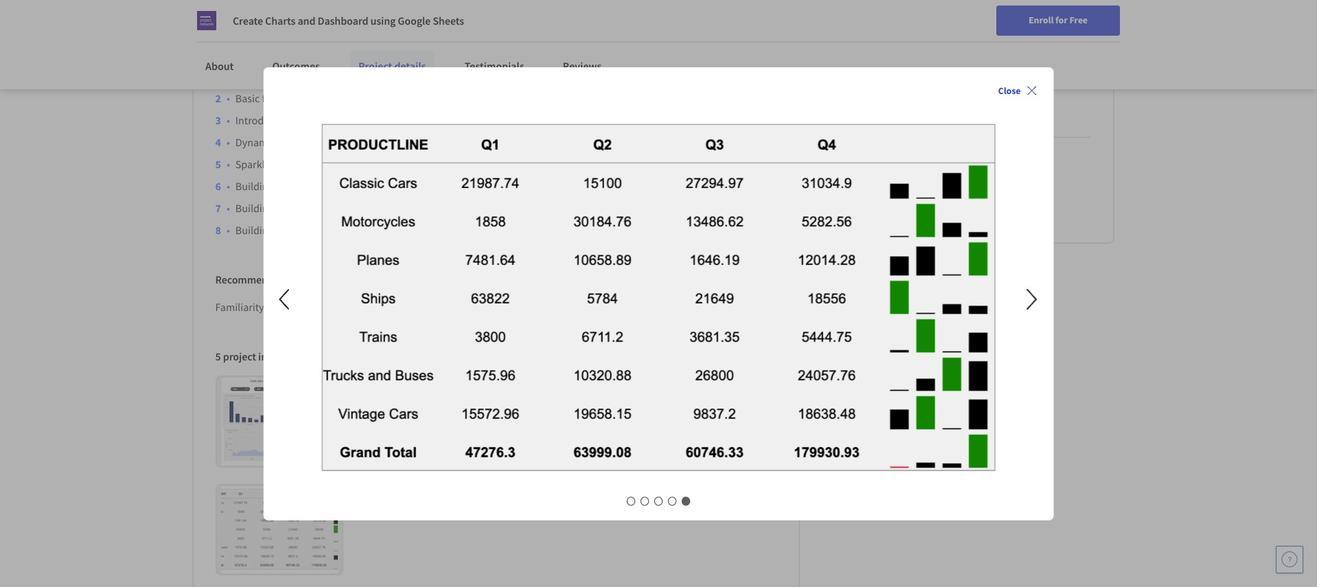 Task type: describe. For each thing, give the bounding box(es) containing it.
go to previous image image right familiarity
[[270, 283, 301, 316]]

details
[[395, 59, 426, 73]]

reviews
[[563, 59, 602, 73]]

by-
[[280, 16, 299, 34]]

charts left and
[[265, 14, 296, 27]]

project details link
[[350, 51, 435, 81]]

plays
[[283, 47, 307, 61]]

microsoft
[[369, 300, 411, 314]]

more
[[917, 213, 939, 225]]

sheets down project details
[[351, 91, 382, 105]]

instructor
[[502, 47, 547, 61]]

dashboard for 2
[[276, 201, 326, 215]]

step
[[299, 16, 324, 34]]

for
[[1056, 14, 1068, 26]]

2 vertical spatial project
[[935, 192, 968, 205]]

1 vertical spatial project
[[926, 91, 955, 103]]

coursera project network link
[[891, 190, 1011, 207]]

66 ratings
[[974, 43, 1013, 56]]

• for • building dashboard part 3 - slicers
[[227, 223, 230, 237]]

• for • building dashboard part 1 - basic charts
[[227, 179, 230, 193]]

dashboard for 3
[[276, 223, 326, 237]]

screen
[[351, 47, 381, 61]]

part for 1
[[328, 179, 347, 193]]

not
[[501, 300, 516, 314]]

offered
[[846, 155, 890, 172]]

using
[[371, 14, 396, 27]]

+
[[295, 69, 301, 83]]

about link
[[197, 51, 242, 81]]

offered by
[[846, 155, 907, 172]]

1 horizontal spatial with
[[383, 47, 404, 61]]

dashboard for 1
[[276, 179, 326, 193]]

part for 3
[[328, 223, 347, 237]]

formulas
[[262, 91, 303, 105]]

recommended experience
[[215, 273, 339, 286]]

steps:
[[677, 47, 704, 61]]

google down experience
[[289, 300, 321, 314]]

introduction
[[236, 69, 293, 83]]

familiarity with google sheets or microsoft excel is helpful but not required.
[[215, 300, 560, 314]]

3
[[349, 223, 355, 237]]

2 horizontal spatial basic
[[363, 179, 387, 193]]

enroll for free
[[1029, 14, 1088, 26]]

close dialog
[[264, 67, 1318, 520]]

that
[[262, 47, 281, 61]]

8
[[291, 113, 297, 127]]

close button
[[993, 78, 1043, 103]]

enroll
[[1029, 14, 1054, 26]]

• building dashboard part 2 - advanced charts
[[227, 201, 440, 215]]

required.
[[518, 300, 560, 314]]

sheets left the or
[[324, 300, 354, 314]]

video
[[234, 47, 260, 61]]

free
[[1070, 14, 1088, 26]]

• basic formulas in google sheets
[[227, 91, 382, 105]]

english button
[[1029, 0, 1112, 45]]

part for 2
[[328, 201, 347, 215]]

excel
[[413, 300, 437, 314]]

instructor for instructor ratings
[[846, 43, 885, 55]]

• for • introduction + log in to google sheets
[[227, 69, 230, 83]]

project
[[223, 350, 256, 363]]

familiarity
[[215, 300, 264, 314]]

go to previous image image down recommended experience
[[279, 289, 290, 310]]

shopping cart: 1 item image
[[996, 10, 1023, 32]]

2
[[349, 201, 355, 215]]

area,
[[454, 47, 477, 61]]

learn more
[[891, 213, 939, 225]]

• building dashboard part 1 - basic charts
[[227, 179, 419, 193]]

to
[[333, 69, 343, 83]]

go to next image image
[[1016, 283, 1048, 316]]

0 vertical spatial coursera project network
[[888, 91, 991, 103]]

english
[[1054, 15, 1088, 29]]

about
[[205, 59, 234, 73]]

1 vertical spatial in
[[322, 69, 331, 83]]

2 your from the left
[[479, 47, 500, 61]]

coursera project network image
[[197, 11, 216, 30]]

• for • sparklines
[[227, 157, 230, 171]]

building for building dashboard part 1 - basic charts
[[236, 179, 274, 193]]

dynamic
[[236, 135, 276, 149]]

google down the 'screen'
[[345, 69, 377, 83]]

or
[[357, 300, 366, 314]]

0 vertical spatial in
[[309, 47, 318, 61]]

charts down • basic formulas in google sheets
[[326, 113, 355, 127]]

you
[[591, 47, 608, 61]]

in a video that plays in a split-screen with your work area, your instructor will walk you through these steps:
[[215, 47, 704, 61]]

learn for learn more
[[891, 213, 915, 225]]

• introducing 8 basic charts
[[227, 113, 355, 127]]

1 a from the left
[[226, 47, 232, 61]]

slicers
[[363, 223, 393, 237]]

advanced
[[363, 201, 408, 215]]

google down to at the top of the page
[[316, 91, 349, 105]]



Task type: locate. For each thing, give the bounding box(es) containing it.
charts
[[265, 14, 296, 27], [326, 113, 355, 127], [278, 135, 308, 149], [389, 179, 419, 193], [410, 201, 440, 215]]

charts right advanced
[[410, 201, 440, 215]]

with right the 'screen'
[[383, 47, 404, 61]]

1 horizontal spatial basic
[[299, 113, 323, 127]]

is
[[439, 300, 446, 314]]

close
[[999, 84, 1021, 97]]

learn for learn step-by-step
[[215, 16, 248, 34]]

1 vertical spatial coursera
[[891, 192, 933, 205]]

1 vertical spatial with
[[266, 300, 287, 314]]

1 instructor from the top
[[846, 22, 904, 39]]

instructor for instructor
[[846, 22, 904, 39]]

1 part from the top
[[328, 179, 347, 193]]

2 • from the top
[[227, 91, 230, 105]]

3 - from the top
[[357, 223, 360, 237]]

• for • dynamic charts
[[227, 135, 230, 149]]

instructor ratings
[[846, 43, 915, 55]]

1 building from the top
[[236, 179, 274, 193]]

sparklines
[[236, 157, 284, 171]]

1 - from the top
[[357, 179, 360, 193]]

work
[[429, 47, 452, 61]]

4 • from the top
[[227, 135, 230, 149]]

network
[[957, 91, 991, 103], [970, 192, 1011, 205]]

a left the video
[[226, 47, 232, 61]]

2 instructor from the top
[[846, 43, 885, 55]]

help center image
[[1282, 552, 1299, 568]]

1
[[349, 179, 355, 193]]

introducing
[[236, 113, 289, 127]]

basic up introducing
[[236, 91, 260, 105]]

0 horizontal spatial basic
[[236, 91, 260, 105]]

part left 2
[[328, 201, 347, 215]]

- for 3
[[357, 223, 360, 237]]

2 building from the top
[[236, 201, 274, 215]]

building for building dashboard part 2 - advanced charts
[[236, 201, 274, 215]]

66
[[974, 43, 984, 56]]

1 vertical spatial instructor
[[846, 43, 885, 55]]

and
[[298, 14, 316, 27]]

2 a from the left
[[320, 47, 326, 61]]

8 • from the top
[[227, 223, 230, 237]]

5
[[215, 350, 221, 363]]

• building dashboard part 3 - slicers
[[227, 223, 393, 237]]

by
[[892, 155, 907, 172]]

slides element
[[302, 494, 1016, 508]]

0 horizontal spatial ratings
[[887, 43, 915, 55]]

3 • from the top
[[227, 113, 230, 127]]

coursera project network
[[888, 91, 991, 103], [891, 192, 1011, 205]]

a
[[226, 47, 232, 61], [320, 47, 326, 61]]

outcomes
[[272, 59, 320, 73]]

0 horizontal spatial learn
[[215, 16, 248, 34]]

dashboard down • building dashboard part 2 - advanced charts
[[276, 223, 326, 237]]

1 horizontal spatial your
[[479, 47, 500, 61]]

in left to at the top of the page
[[322, 69, 331, 83]]

coursera up learn more button
[[891, 192, 933, 205]]

recommended
[[215, 273, 286, 286]]

• introduction + log in to google sheets
[[227, 69, 410, 83]]

0 horizontal spatial in
[[215, 47, 224, 61]]

1 vertical spatial coursera project network
[[891, 192, 1011, 205]]

create
[[233, 14, 263, 27]]

2 vertical spatial part
[[328, 223, 347, 237]]

part left 1
[[328, 179, 347, 193]]

1 horizontal spatial ratings
[[986, 43, 1013, 56]]

basic right 8 at the top left of page
[[299, 113, 323, 127]]

dashboard up split-
[[318, 14, 369, 27]]

outcomes link
[[264, 51, 328, 81]]

• sparklines
[[227, 157, 284, 171]]

your left work
[[406, 47, 427, 61]]

charts up advanced
[[389, 179, 419, 193]]

coursera down 'instructor ratings'
[[888, 91, 924, 103]]

will
[[549, 47, 565, 61]]

split-
[[328, 47, 351, 61]]

• for • introducing 8 basic charts
[[227, 113, 230, 127]]

0 vertical spatial project
[[359, 59, 392, 73]]

1 vertical spatial part
[[328, 201, 347, 215]]

sheets down the 'screen'
[[379, 69, 410, 83]]

2 vertical spatial building
[[236, 223, 274, 237]]

0 vertical spatial coursera
[[888, 91, 924, 103]]

reviews link
[[555, 51, 610, 81]]

basic right 1
[[363, 179, 387, 193]]

learn step-by-step
[[215, 16, 324, 34]]

walk
[[568, 47, 589, 61]]

ratings for 66 ratings
[[986, 43, 1013, 56]]

images
[[258, 350, 292, 363]]

1 horizontal spatial learn
[[891, 213, 915, 225]]

2 part from the top
[[328, 201, 347, 215]]

- right 1
[[357, 179, 360, 193]]

testimonials
[[465, 59, 525, 73]]

building
[[236, 179, 274, 193], [236, 201, 274, 215], [236, 223, 274, 237]]

testimonials link
[[457, 51, 533, 81]]

6 • from the top
[[227, 179, 230, 193]]

click to expand item image
[[221, 378, 338, 466], [365, 378, 482, 466], [510, 378, 627, 466], [654, 378, 771, 466], [221, 486, 338, 574]]

part left "3"
[[328, 223, 347, 237]]

in left the video
[[215, 47, 224, 61]]

• for • building dashboard part 2 - advanced charts
[[227, 201, 230, 215]]

with
[[383, 47, 404, 61], [266, 300, 287, 314]]

learn
[[215, 16, 248, 34], [891, 213, 915, 225]]

7 • from the top
[[227, 201, 230, 215]]

with down recommended experience
[[266, 300, 287, 314]]

log
[[303, 69, 320, 83]]

project
[[359, 59, 392, 73], [926, 91, 955, 103], [935, 192, 968, 205]]

your
[[406, 47, 427, 61], [479, 47, 500, 61]]

these
[[650, 47, 675, 61]]

ratings
[[887, 43, 915, 55], [986, 43, 1013, 56]]

in right plays
[[309, 47, 318, 61]]

learn up the video
[[215, 16, 248, 34]]

0 vertical spatial network
[[957, 91, 991, 103]]

instructor
[[846, 22, 904, 39], [846, 43, 885, 55]]

1 horizontal spatial a
[[320, 47, 326, 61]]

- right "3"
[[357, 223, 360, 237]]

- right 2
[[357, 201, 360, 215]]

enroll for free button
[[997, 5, 1121, 36]]

1 horizontal spatial in
[[322, 69, 331, 83]]

0 vertical spatial in
[[215, 47, 224, 61]]

1 vertical spatial in
[[305, 91, 314, 105]]

0 horizontal spatial a
[[226, 47, 232, 61]]

0 vertical spatial -
[[357, 179, 360, 193]]

learn inside button
[[891, 213, 915, 225]]

coursera project network up more
[[891, 192, 1011, 205]]

0 vertical spatial learn
[[215, 16, 248, 34]]

step-
[[251, 16, 280, 34]]

google right using
[[398, 14, 431, 27]]

• for • basic formulas in google sheets
[[227, 91, 230, 105]]

5 project images
[[215, 350, 292, 363]]

in
[[309, 47, 318, 61], [305, 91, 314, 105]]

0 vertical spatial with
[[383, 47, 404, 61]]

go to previous image image
[[270, 283, 301, 316], [279, 289, 290, 310]]

basic
[[236, 91, 260, 105], [299, 113, 323, 127], [363, 179, 387, 193]]

dashboard up • building dashboard part 3 - slicers
[[276, 201, 326, 215]]

create charts and dashboard using google sheets
[[233, 14, 464, 27]]

ratings for instructor ratings
[[887, 43, 915, 55]]

• dynamic charts
[[227, 135, 308, 149]]

1 vertical spatial building
[[236, 201, 274, 215]]

a left split-
[[320, 47, 326, 61]]

your right area,
[[479, 47, 500, 61]]

0 horizontal spatial with
[[266, 300, 287, 314]]

part
[[328, 179, 347, 193], [328, 201, 347, 215], [328, 223, 347, 237]]

but
[[483, 300, 499, 314]]

google
[[398, 14, 431, 27], [345, 69, 377, 83], [316, 91, 349, 105], [289, 300, 321, 314]]

sheets up work
[[433, 14, 464, 27]]

learn more button
[[891, 212, 939, 226]]

helpful
[[448, 300, 481, 314]]

0 vertical spatial building
[[236, 179, 274, 193]]

through
[[611, 47, 648, 61]]

building for building dashboard part 3 - slicers
[[236, 223, 274, 237]]

-
[[357, 179, 360, 193], [357, 201, 360, 215], [357, 223, 360, 237]]

charts down 8 at the top left of page
[[278, 135, 308, 149]]

1 vertical spatial network
[[970, 192, 1011, 205]]

in down 'log'
[[305, 91, 314, 105]]

network inside the "coursera project network" link
[[970, 192, 1011, 205]]

1 vertical spatial basic
[[299, 113, 323, 127]]

2 vertical spatial basic
[[363, 179, 387, 193]]

3 building from the top
[[236, 223, 274, 237]]

project details
[[359, 59, 426, 73]]

- for 2
[[357, 201, 360, 215]]

1 vertical spatial -
[[357, 201, 360, 215]]

None search field
[[196, 9, 526, 36]]

- for 1
[[357, 179, 360, 193]]

sheets
[[433, 14, 464, 27], [379, 69, 410, 83], [351, 91, 382, 105], [324, 300, 354, 314]]

1 vertical spatial learn
[[891, 213, 915, 225]]

0 vertical spatial basic
[[236, 91, 260, 105]]

1 your from the left
[[406, 47, 427, 61]]

0 vertical spatial instructor
[[846, 22, 904, 39]]

1 • from the top
[[227, 69, 230, 83]]

5 • from the top
[[227, 157, 230, 171]]

2 vertical spatial -
[[357, 223, 360, 237]]

experience
[[288, 273, 339, 286]]

in
[[215, 47, 224, 61], [322, 69, 331, 83]]

3 part from the top
[[328, 223, 347, 237]]

2 - from the top
[[357, 201, 360, 215]]

0 vertical spatial part
[[328, 179, 347, 193]]

dashboard up • building dashboard part 2 - advanced charts
[[276, 179, 326, 193]]

0 horizontal spatial your
[[406, 47, 427, 61]]

coursera project network down 66
[[888, 91, 991, 103]]

learn left more
[[891, 213, 915, 225]]

coursera
[[888, 91, 924, 103], [891, 192, 933, 205]]



Task type: vqa. For each thing, say whether or not it's contained in the screenshot.
first "part" from the top of the page
yes



